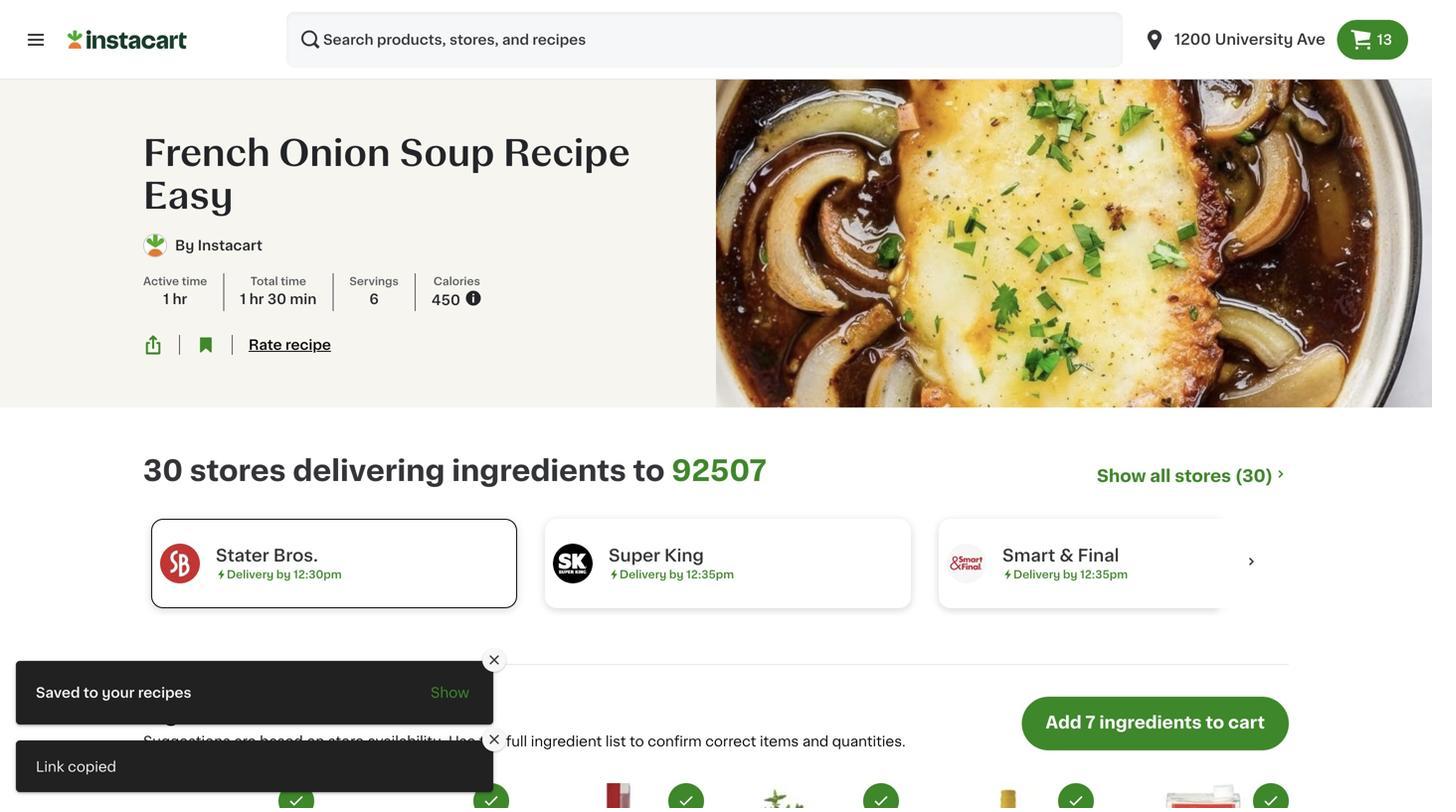 Task type: locate. For each thing, give the bounding box(es) containing it.
1
[[163, 293, 169, 307], [240, 293, 246, 307]]

recipe
[[503, 136, 630, 171]]

product group down are
[[143, 784, 314, 809]]

instacart logo image
[[68, 28, 187, 52]]

smart
[[1003, 548, 1056, 565]]

6
[[369, 293, 379, 307]]

None search field
[[286, 12, 1123, 68]]

5 unselect item image from the left
[[1262, 793, 1280, 809]]

items
[[760, 735, 799, 749]]

unselect item image down quantities.
[[872, 793, 890, 809]]

1 inside total time 1 hr 30 min
[[240, 293, 246, 307]]

by for king
[[669, 569, 684, 580]]

the
[[479, 735, 503, 749]]

stores
[[190, 457, 286, 485], [1175, 468, 1231, 485]]

3 by from the left
[[1063, 569, 1078, 580]]

on
[[307, 735, 324, 749]]

are
[[234, 735, 256, 749]]

0 horizontal spatial ingredients
[[452, 457, 627, 485]]

3 product group from the left
[[533, 784, 704, 809]]

by down &
[[1063, 569, 1078, 580]]

and
[[803, 735, 829, 749]]

0 vertical spatial show
[[1097, 468, 1146, 485]]

0 horizontal spatial time
[[182, 276, 207, 287]]

stater bros. image
[[160, 544, 200, 584]]

2 horizontal spatial by
[[1063, 569, 1078, 580]]

13
[[1377, 33, 1393, 47]]

super king
[[609, 548, 704, 565]]

1 down active at left
[[163, 293, 169, 307]]

show left all on the bottom of the page
[[1097, 468, 1146, 485]]

show button
[[419, 673, 481, 713]]

30 inside total time 1 hr 30 min
[[267, 293, 287, 307]]

close toast image left full
[[486, 732, 502, 748]]

1 down instacart
[[240, 293, 246, 307]]

2 by from the left
[[669, 569, 684, 580]]

hr down the total
[[249, 293, 264, 307]]

close toast image up the
[[486, 652, 502, 668]]

0 horizontal spatial by
[[276, 569, 291, 580]]

calories
[[434, 276, 480, 287]]

2 time from the left
[[281, 276, 306, 287]]

link
[[36, 760, 64, 774]]

4 unselect item image from the left
[[1067, 793, 1085, 809]]

30
[[267, 293, 287, 307], [143, 457, 183, 485]]

0 vertical spatial close toast image
[[486, 652, 502, 668]]

1 horizontal spatial hr
[[249, 293, 264, 307]]

product group down cart
[[1118, 784, 1289, 809]]

0 horizontal spatial show
[[431, 686, 470, 700]]

0 horizontal spatial hr
[[173, 293, 187, 307]]

2 horizontal spatial delivery
[[1014, 569, 1061, 580]]

hr for 1 hr 30 min
[[249, 293, 264, 307]]

king
[[665, 548, 704, 565]]

delivery by 12:35pm down &
[[1014, 569, 1128, 580]]

1 horizontal spatial delivery
[[620, 569, 667, 580]]

12:35pm for super king
[[687, 569, 734, 580]]

delivery down smart
[[1014, 569, 1061, 580]]

1 inside active time 1 hr
[[163, 293, 169, 307]]

availability.
[[368, 735, 445, 749]]

0 horizontal spatial 30
[[143, 457, 183, 485]]

1 delivery by 12:35pm from the left
[[620, 569, 734, 580]]

0 vertical spatial 30
[[267, 293, 287, 307]]

0 horizontal spatial delivery by 12:35pm
[[620, 569, 734, 580]]

unselect item image
[[287, 793, 305, 809], [677, 793, 695, 809], [872, 793, 890, 809], [1067, 793, 1085, 809], [1262, 793, 1280, 809]]

2 hr from the left
[[249, 293, 264, 307]]

time inside active time 1 hr
[[182, 276, 207, 287]]

1 horizontal spatial 12:35pm
[[1080, 569, 1128, 580]]

hr for 1 hr
[[173, 293, 187, 307]]

suggestions
[[143, 735, 231, 749]]

hr down active at left
[[173, 293, 187, 307]]

delivery
[[227, 569, 274, 580], [620, 569, 667, 580], [1014, 569, 1061, 580]]

show
[[1097, 468, 1146, 485], [431, 686, 470, 700]]

time for 1 hr
[[182, 276, 207, 287]]

12:35pm down king
[[687, 569, 734, 580]]

unselect item image down cart
[[1262, 793, 1280, 809]]

Search field
[[286, 12, 1123, 68]]

delivery by 12:35pm down king
[[620, 569, 734, 580]]

cart
[[1228, 715, 1265, 732]]

0 vertical spatial ingredients
[[452, 457, 627, 485]]

by instacart
[[175, 239, 263, 253]]

1 horizontal spatial time
[[281, 276, 306, 287]]

1 1 from the left
[[163, 293, 169, 307]]

by for bros.
[[276, 569, 291, 580]]

2 product group from the left
[[338, 784, 509, 809]]

active time 1 hr
[[143, 276, 207, 307]]

unselect item image down based
[[287, 793, 305, 809]]

ingredients
[[452, 457, 627, 485], [1100, 715, 1202, 732]]

stores right all on the bottom of the page
[[1175, 468, 1231, 485]]

1 vertical spatial 30
[[143, 457, 183, 485]]

2 1 from the left
[[240, 293, 246, 307]]

product group
[[143, 784, 314, 809], [338, 784, 509, 809], [533, 784, 704, 809], [728, 784, 899, 809], [923, 784, 1094, 809], [1118, 784, 1289, 809]]

ingredients inside button
[[1100, 715, 1202, 732]]

recipes
[[138, 686, 192, 700]]

30 stores delivering ingredients to 92507
[[143, 457, 767, 485]]

1 horizontal spatial ingredients
[[1100, 715, 1202, 732]]

unselect item image down confirm
[[677, 793, 695, 809]]

stores up the stater
[[190, 457, 286, 485]]

to left cart
[[1206, 715, 1225, 732]]

french onion soup recipe easy
[[143, 136, 630, 214]]

time
[[182, 276, 207, 287], [281, 276, 306, 287]]

2 delivery by 12:35pm from the left
[[1014, 569, 1128, 580]]

total time 1 hr 30 min
[[240, 276, 317, 307]]

by down king
[[669, 569, 684, 580]]

delivery down super
[[620, 569, 667, 580]]

product group down availability.
[[338, 784, 509, 809]]

0 horizontal spatial 12:35pm
[[687, 569, 734, 580]]

super king image
[[553, 544, 593, 584]]

delivery by 12:30pm
[[227, 569, 342, 580]]

close toast image
[[486, 652, 502, 668], [486, 732, 502, 748]]

92507
[[672, 457, 767, 485]]

ingredients up the super king image on the left of the page
[[452, 457, 627, 485]]

show for show all stores (30)
[[1097, 468, 1146, 485]]

delivery by 12:35pm for king
[[620, 569, 734, 580]]

&
[[1060, 548, 1074, 565]]

hr inside active time 1 hr
[[173, 293, 187, 307]]

by
[[276, 569, 291, 580], [669, 569, 684, 580], [1063, 569, 1078, 580]]

delivery by 12:35pm
[[620, 569, 734, 580], [1014, 569, 1128, 580]]

rate recipe button
[[249, 335, 331, 355]]

ingredients right 7 on the bottom of page
[[1100, 715, 1202, 732]]

1 horizontal spatial show
[[1097, 468, 1146, 485]]

1200
[[1175, 32, 1212, 47]]

delivery for stater
[[227, 569, 274, 580]]

by down bros.
[[276, 569, 291, 580]]

2 delivery from the left
[[620, 569, 667, 580]]

3 unselect item image from the left
[[872, 793, 890, 809]]

0 horizontal spatial 1
[[163, 293, 169, 307]]

1 horizontal spatial 30
[[267, 293, 287, 307]]

delivery for super
[[620, 569, 667, 580]]

1 horizontal spatial stores
[[1175, 468, 1231, 485]]

product group down list
[[533, 784, 704, 809]]

30 down the total
[[267, 293, 287, 307]]

correct
[[705, 735, 756, 749]]

time up min
[[281, 276, 306, 287]]

quantities.
[[832, 735, 906, 749]]

1 horizontal spatial delivery by 12:35pm
[[1014, 569, 1128, 580]]

rate recipe
[[249, 338, 331, 352]]

to right list
[[630, 735, 644, 749]]

1 by from the left
[[276, 569, 291, 580]]

ave
[[1297, 32, 1326, 47]]

super
[[609, 548, 660, 565]]

add 7 ingredients to cart button
[[1022, 697, 1289, 751]]

delivery down the stater
[[227, 569, 274, 580]]

1 hr from the left
[[173, 293, 187, 307]]

unselect item image down add
[[1067, 793, 1085, 809]]

product group down 'and'
[[728, 784, 899, 809]]

suggestions are based on store availability. use the full ingredient list to confirm correct items and quantities.
[[143, 735, 906, 749]]

smart & final
[[1003, 548, 1119, 565]]

time inside total time 1 hr 30 min
[[281, 276, 306, 287]]

1 time from the left
[[182, 276, 207, 287]]

1 for 1 hr 30 min
[[240, 293, 246, 307]]

0 horizontal spatial delivery
[[227, 569, 274, 580]]

12:35pm
[[687, 569, 734, 580], [1080, 569, 1128, 580]]

based
[[260, 735, 303, 749]]

hr inside total time 1 hr 30 min
[[249, 293, 264, 307]]

12:35pm for smart & final
[[1080, 569, 1128, 580]]

saved
[[36, 686, 80, 700]]

hr
[[173, 293, 187, 307], [249, 293, 264, 307]]

smart & final image
[[947, 544, 987, 584]]

1 delivery from the left
[[227, 569, 274, 580]]

1 12:35pm from the left
[[687, 569, 734, 580]]

store
[[328, 735, 364, 749]]

french
[[143, 136, 270, 171]]

total
[[250, 276, 278, 287]]

show up use
[[431, 686, 470, 700]]

product group down add
[[923, 784, 1094, 809]]

to left the 92507
[[633, 457, 665, 485]]

to
[[633, 457, 665, 485], [83, 686, 98, 700], [1206, 715, 1225, 732], [630, 735, 644, 749]]

1 vertical spatial close toast image
[[486, 732, 502, 748]]

1 horizontal spatial 1
[[240, 293, 246, 307]]

stater
[[216, 548, 269, 565]]

30 up stater bros. image at left
[[143, 457, 183, 485]]

3 delivery from the left
[[1014, 569, 1061, 580]]

1 vertical spatial ingredients
[[1100, 715, 1202, 732]]

2 12:35pm from the left
[[1080, 569, 1128, 580]]

onion
[[279, 136, 391, 171]]

12:35pm down final
[[1080, 569, 1128, 580]]

use
[[449, 735, 476, 749]]

1 horizontal spatial by
[[669, 569, 684, 580]]

1 vertical spatial show
[[431, 686, 470, 700]]

time right active at left
[[182, 276, 207, 287]]



Task type: vqa. For each thing, say whether or not it's contained in the screenshot.


Task type: describe. For each thing, give the bounding box(es) containing it.
add
[[1046, 715, 1082, 732]]

1200 university ave button
[[1131, 12, 1338, 68]]

bros.
[[273, 548, 318, 565]]

instacart
[[198, 239, 263, 253]]

2 unselect item image from the left
[[677, 793, 695, 809]]

recipe
[[285, 338, 331, 352]]

7
[[1086, 715, 1096, 732]]

to left your
[[83, 686, 98, 700]]

active
[[143, 276, 179, 287]]

servings 6
[[349, 276, 399, 307]]

french onion soup recipe easy on a chef's table. image
[[716, 80, 1432, 408]]

1 close toast image from the top
[[486, 652, 502, 668]]

1 unselect item image from the left
[[287, 793, 305, 809]]

unselect item image
[[482, 793, 500, 809]]

time for 1 hr 30 min
[[281, 276, 306, 287]]

servings
[[349, 276, 399, 287]]

0 horizontal spatial stores
[[190, 457, 286, 485]]

13 button
[[1338, 20, 1409, 60]]

rate
[[249, 338, 282, 352]]

4 product group from the left
[[728, 784, 899, 809]]

delivering
[[293, 457, 445, 485]]

final
[[1078, 548, 1119, 565]]

add 7 ingredients to cart
[[1046, 715, 1265, 732]]

easy
[[143, 179, 233, 214]]

2 close toast image from the top
[[486, 732, 502, 748]]

copied
[[68, 760, 116, 774]]

stater bros.
[[216, 548, 318, 565]]

1 product group from the left
[[143, 784, 314, 809]]

6 product group from the left
[[1118, 784, 1289, 809]]

show for show
[[431, 686, 470, 700]]

delivery for smart
[[1014, 569, 1061, 580]]

university
[[1215, 32, 1294, 47]]

1200 university ave
[[1175, 32, 1326, 47]]

by for &
[[1063, 569, 1078, 580]]

ingredient
[[531, 735, 602, 749]]

delivery by 12:35pm for &
[[1014, 569, 1128, 580]]

show all stores (30)
[[1097, 468, 1273, 485]]

to inside button
[[1206, 715, 1225, 732]]

min
[[290, 293, 317, 307]]

all
[[1150, 468, 1171, 485]]

soup
[[399, 136, 495, 171]]

link copied
[[36, 760, 116, 774]]

full
[[506, 735, 527, 749]]

12:30pm
[[294, 569, 342, 580]]

stores inside button
[[1175, 468, 1231, 485]]

1200 university ave button
[[1143, 12, 1326, 68]]

(30)
[[1235, 468, 1273, 485]]

1 for 1 hr
[[163, 293, 169, 307]]

5 product group from the left
[[923, 784, 1094, 809]]

show all stores (30) button
[[1097, 466, 1289, 487]]

list
[[606, 735, 626, 749]]

your
[[102, 686, 135, 700]]

confirm
[[648, 735, 702, 749]]

450
[[432, 294, 460, 308]]

by
[[175, 239, 194, 253]]

saved to your recipes
[[36, 686, 192, 700]]



